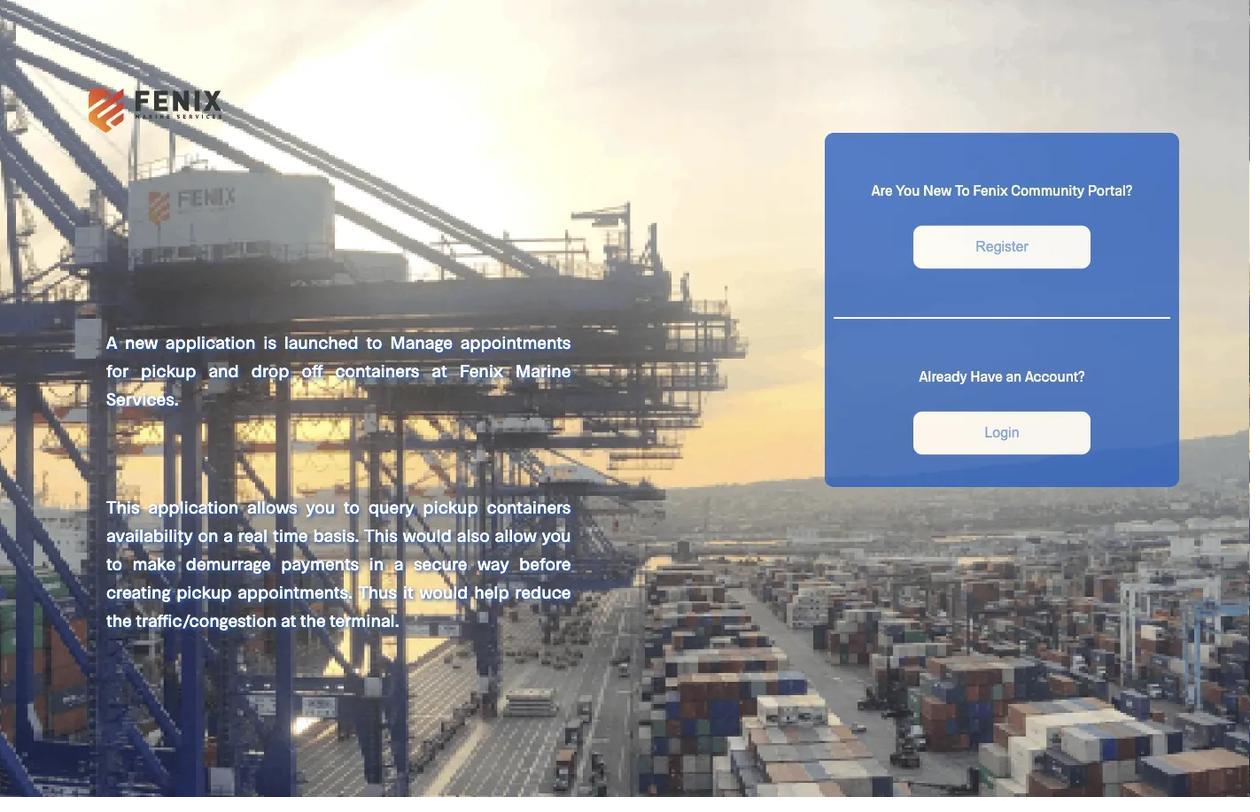 Task type: locate. For each thing, give the bounding box(es) containing it.
pickup
[[141, 360, 196, 381], [423, 496, 478, 518], [177, 581, 232, 603]]

fenix inside a new application is launched to manage appointments for pickup and drop off containers at fenix marine services.
[[460, 360, 503, 381]]

a new application is launched to manage appointments for pickup and drop off containers at fenix marine services.
[[106, 331, 571, 409]]

appointments.
[[238, 581, 353, 603]]

application inside a new application is launched to manage appointments for pickup and drop off containers at fenix marine services.
[[166, 331, 256, 353]]

1 vertical spatial containers
[[487, 496, 571, 518]]

1 vertical spatial at
[[281, 610, 296, 631]]

you
[[306, 496, 335, 518], [542, 525, 571, 546]]

pickup inside a new application is launched to manage appointments for pickup and drop off containers at fenix marine services.
[[141, 360, 196, 381]]

new
[[924, 181, 952, 198]]

this application allows you to query pickup containers availability on a real time basis. this would also allow you to make demurrage payments in a secure way before creating pickup appointments. thus it would help reduce the traffic/congestion at the terminal.
[[106, 496, 571, 631]]

0 vertical spatial at
[[432, 360, 447, 381]]

appointments
[[461, 331, 571, 353]]

application up and
[[166, 331, 256, 353]]

0 vertical spatial to
[[366, 331, 382, 353]]

also
[[457, 525, 490, 546]]

0 horizontal spatial a
[[224, 525, 233, 546]]

make
[[132, 553, 176, 574]]

1 horizontal spatial a
[[394, 553, 404, 574]]

to up the creating
[[106, 553, 122, 574]]

at down appointments.
[[281, 610, 296, 631]]

application
[[166, 331, 256, 353], [148, 496, 239, 518]]

1 vertical spatial a
[[394, 553, 404, 574]]

fenix right to at the top of the page
[[973, 181, 1008, 198]]

register button
[[914, 226, 1091, 269]]

a right on
[[224, 525, 233, 546]]

an
[[1006, 367, 1022, 384]]

0 vertical spatial pickup
[[141, 360, 196, 381]]

at
[[432, 360, 447, 381], [281, 610, 296, 631]]

login
[[985, 425, 1020, 441]]

to up "basis." in the left of the page
[[344, 496, 360, 518]]

creating
[[106, 581, 171, 603]]

1 vertical spatial fenix
[[460, 360, 503, 381]]

0 horizontal spatial to
[[106, 553, 122, 574]]

1 horizontal spatial to
[[344, 496, 360, 518]]

0 vertical spatial this
[[106, 496, 140, 518]]

time
[[273, 525, 308, 546]]

help
[[474, 581, 509, 603]]

0 horizontal spatial this
[[106, 496, 140, 518]]

demurrage
[[186, 553, 271, 574]]

fenix down appointments
[[460, 360, 503, 381]]

the down the creating
[[106, 610, 132, 631]]

this up in
[[364, 525, 398, 546]]

application inside the this application allows you to query pickup containers availability on a real time basis. this would also allow you to make demurrage payments in a secure way before creating pickup appointments. thus it would help reduce the traffic/congestion at the terminal.
[[148, 496, 239, 518]]

a right in
[[394, 553, 404, 574]]

0 horizontal spatial at
[[281, 610, 296, 631]]

this
[[106, 496, 140, 518], [364, 525, 398, 546]]

real
[[238, 525, 268, 546]]

2 the from the left
[[300, 610, 326, 631]]

in
[[369, 553, 384, 574]]

secure
[[414, 553, 467, 574]]

pickup up services.
[[141, 360, 196, 381]]

new
[[125, 331, 158, 353]]

1 vertical spatial application
[[148, 496, 239, 518]]

to
[[366, 331, 382, 353], [344, 496, 360, 518], [106, 553, 122, 574]]

2 vertical spatial to
[[106, 553, 122, 574]]

it
[[403, 581, 414, 603]]

the
[[106, 610, 132, 631], [300, 610, 326, 631]]

this up availability at the bottom of page
[[106, 496, 140, 518]]

0 horizontal spatial containers
[[335, 360, 419, 381]]

pickup up also at left
[[423, 496, 478, 518]]

1 the from the left
[[106, 610, 132, 631]]

0 vertical spatial application
[[166, 331, 256, 353]]

you up "basis." in the left of the page
[[306, 496, 335, 518]]

a
[[106, 331, 117, 353]]

are you new to fenix community portal?
[[872, 181, 1133, 198]]

1 horizontal spatial containers
[[487, 496, 571, 518]]

at down manage
[[432, 360, 447, 381]]

login button
[[914, 412, 1091, 455]]

0 vertical spatial containers
[[335, 360, 419, 381]]

0 vertical spatial you
[[306, 496, 335, 518]]

1 horizontal spatial the
[[300, 610, 326, 631]]

and
[[209, 360, 239, 381]]

containers up allow on the left
[[487, 496, 571, 518]]

1 vertical spatial this
[[364, 525, 398, 546]]

you up before
[[542, 525, 571, 546]]

containers inside the this application allows you to query pickup containers availability on a real time basis. this would also allow you to make demurrage payments in a secure way before creating pickup appointments. thus it would help reduce the traffic/congestion at the terminal.
[[487, 496, 571, 518]]

a
[[224, 525, 233, 546], [394, 553, 404, 574]]

would
[[403, 525, 452, 546], [420, 581, 468, 603]]

1 horizontal spatial this
[[364, 525, 398, 546]]

register
[[976, 239, 1029, 255]]

you
[[896, 181, 920, 198]]

application up on
[[148, 496, 239, 518]]

to inside a new application is launched to manage appointments for pickup and drop off containers at fenix marine services.
[[366, 331, 382, 353]]

pickup up traffic/congestion
[[177, 581, 232, 603]]

0 horizontal spatial the
[[106, 610, 132, 631]]

1 horizontal spatial fenix
[[973, 181, 1008, 198]]

2 horizontal spatial to
[[366, 331, 382, 353]]

the down appointments.
[[300, 610, 326, 631]]

would up secure
[[403, 525, 452, 546]]

to left manage
[[366, 331, 382, 353]]

0 horizontal spatial fenix
[[460, 360, 503, 381]]

containers down manage
[[335, 360, 419, 381]]

0 vertical spatial a
[[224, 525, 233, 546]]

fenix
[[973, 181, 1008, 198], [460, 360, 503, 381]]

containers
[[335, 360, 419, 381], [487, 496, 571, 518]]

would down secure
[[420, 581, 468, 603]]

marine
[[516, 360, 571, 381]]

1 horizontal spatial you
[[542, 525, 571, 546]]

1 horizontal spatial at
[[432, 360, 447, 381]]



Task type: describe. For each thing, give the bounding box(es) containing it.
account?
[[1025, 367, 1085, 384]]

allows
[[247, 496, 297, 518]]

way
[[478, 553, 509, 574]]

traffic/congestion
[[136, 610, 277, 631]]

on
[[198, 525, 218, 546]]

1 vertical spatial to
[[344, 496, 360, 518]]

1 vertical spatial would
[[420, 581, 468, 603]]

availability
[[106, 525, 193, 546]]

thus
[[358, 581, 397, 603]]

basis.
[[313, 525, 359, 546]]

query
[[369, 496, 414, 518]]

community
[[1011, 181, 1085, 198]]

off
[[302, 360, 323, 381]]

allow
[[495, 525, 537, 546]]

launched
[[284, 331, 359, 353]]

services.
[[106, 388, 179, 409]]

terminal.
[[330, 610, 399, 631]]

have
[[971, 367, 1003, 384]]

reduce
[[515, 581, 571, 603]]

at inside the this application allows you to query pickup containers availability on a real time basis. this would also allow you to make demurrage payments in a secure way before creating pickup appointments. thus it would help reduce the traffic/congestion at the terminal.
[[281, 610, 296, 631]]

is
[[263, 331, 277, 353]]

at inside a new application is launched to manage appointments for pickup and drop off containers at fenix marine services.
[[432, 360, 447, 381]]

manage
[[390, 331, 453, 353]]

0 vertical spatial would
[[403, 525, 452, 546]]

for
[[106, 360, 129, 381]]

already have an account?
[[920, 367, 1085, 384]]

payments
[[281, 553, 359, 574]]

2 vertical spatial pickup
[[177, 581, 232, 603]]

drop
[[252, 360, 289, 381]]

before
[[519, 553, 571, 574]]

1 vertical spatial you
[[542, 525, 571, 546]]

to
[[955, 181, 970, 198]]

0 vertical spatial fenix
[[973, 181, 1008, 198]]

containers inside a new application is launched to manage appointments for pickup and drop off containers at fenix marine services.
[[335, 360, 419, 381]]

1 vertical spatial pickup
[[423, 496, 478, 518]]

already
[[920, 367, 967, 384]]

0 horizontal spatial you
[[306, 496, 335, 518]]

are
[[872, 181, 893, 198]]

portal?
[[1088, 181, 1133, 198]]



Task type: vqa. For each thing, say whether or not it's contained in the screenshot.
- link to the middle
no



